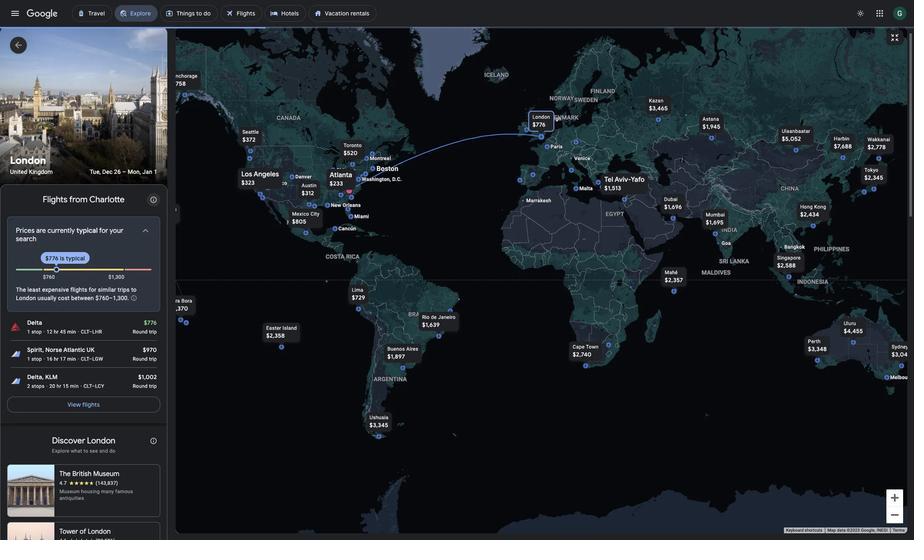 Task type: locate. For each thing, give the bounding box(es) containing it.
round down $1,002
[[133, 384, 148, 390]]

argentina
[[374, 376, 407, 383]]

min right 17
[[67, 357, 76, 363]]

perth $3,348
[[809, 339, 827, 353]]

0 vertical spatial museum
[[93, 471, 120, 479]]

0 vertical spatial stop
[[32, 330, 42, 336]]

776 us dollars text field up $970
[[144, 320, 157, 327]]

tower of london link
[[7, 523, 162, 541]]

for
[[99, 227, 108, 235], [89, 287, 96, 294]]

seattle $372
[[242, 129, 259, 144]]

0 vertical spatial typical
[[77, 227, 98, 235]]

flights up between
[[70, 287, 87, 294]]

0 horizontal spatial the
[[16, 287, 26, 294]]

2 round from the top
[[133, 357, 148, 363]]

mexico up $805
[[292, 211, 309, 217]]

0 vertical spatial 1 stop
[[27, 330, 42, 336]]

1 stop down spirit,
[[27, 357, 42, 363]]

sweden
[[575, 97, 598, 103]]

ulaanbaatar
[[782, 129, 811, 134]]

the inside "the least expensive flights for similar trips to london usually cost between $760–1,300 ."
[[16, 287, 26, 294]]

$970
[[143, 347, 157, 354]]

the
[[16, 287, 26, 294], [59, 471, 71, 479]]

1 horizontal spatial  image
[[78, 329, 79, 336]]

 image
[[78, 329, 79, 336], [46, 384, 48, 390]]

$2,778
[[868, 144, 886, 151]]

to inside "the least expensive flights for similar trips to london usually cost between $760–1,300 ."
[[131, 287, 137, 294]]

0 horizontal spatial for
[[89, 287, 96, 294]]

0 horizontal spatial museum
[[59, 490, 80, 495]]

mexico inside mexico city $805
[[292, 211, 309, 217]]

main menu image
[[10, 8, 20, 18]]

1 vertical spatial 1
[[27, 330, 30, 336]]

2740 US dollars text field
[[573, 351, 592, 359]]

london inside map region
[[533, 114, 550, 120]]

toronto $520
[[344, 143, 362, 157]]

2 vertical spatial round
[[133, 384, 148, 390]]

rio
[[422, 315, 430, 321]]

2 vertical spatial min
[[70, 384, 79, 390]]

flights right view
[[82, 402, 100, 409]]

1 vertical spatial 776 us dollars text field
[[144, 320, 157, 327]]

3044 US dollars text field
[[892, 351, 912, 359]]

your
[[110, 227, 123, 235]]

2 vertical spatial trip
[[149, 384, 157, 390]]

for inside for your search
[[99, 227, 108, 235]]

hr left 17
[[54, 357, 59, 363]]

mexico down $312
[[287, 219, 309, 226]]

1513 US dollars text field
[[605, 185, 621, 192]]

$2,740
[[573, 351, 592, 359]]

0 vertical spatial trip
[[149, 330, 157, 336]]

london
[[533, 114, 550, 120], [10, 154, 46, 167], [16, 295, 36, 302], [87, 436, 116, 447], [88, 529, 111, 537]]

atlantic
[[63, 347, 85, 354]]

harbin $7,688
[[835, 136, 853, 150]]

1 horizontal spatial 776 us dollars text field
[[533, 121, 546, 129]]

3 trip from the top
[[149, 384, 157, 390]]

1 vertical spatial $776
[[45, 255, 58, 263]]

is
[[60, 255, 64, 263]]

to
[[131, 287, 137, 294], [84, 449, 88, 455]]

tue, dec 26 – mon, jan 1
[[90, 169, 157, 175]]

to up learn more about price insights image
[[131, 287, 137, 294]]

hr
[[54, 330, 59, 336], [54, 357, 59, 363], [57, 384, 61, 390]]

0 vertical spatial 776 us dollars text field
[[533, 121, 546, 129]]

museum housing many famous antiquities
[[59, 490, 133, 502]]

trip down $1,002
[[149, 384, 157, 390]]

trip down $970
[[149, 357, 157, 363]]

for your search
[[16, 227, 123, 244]]

museum inside museum housing many famous antiquities
[[59, 490, 80, 495]]

1 vertical spatial museum
[[59, 490, 80, 495]]

trip for $776
[[149, 330, 157, 336]]

round
[[133, 330, 148, 336], [133, 357, 148, 363], [133, 384, 148, 390]]

hr left 15
[[57, 384, 61, 390]]

1 vertical spatial typical
[[66, 255, 85, 263]]

323 US dollars text field
[[241, 179, 255, 187]]

clt left lhr on the left of page
[[81, 330, 89, 336]]

london up and on the bottom
[[87, 436, 116, 447]]

0 vertical spatial the
[[16, 287, 26, 294]]

0 horizontal spatial 776 us dollars text field
[[144, 320, 157, 327]]

new
[[331, 203, 341, 209]]

costa rica
[[326, 254, 360, 260]]

0 vertical spatial mexico
[[292, 211, 309, 217]]

0 horizontal spatial bora
[[169, 299, 180, 304]]

tokyo
[[865, 167, 879, 173]]

$776
[[533, 121, 546, 129], [45, 255, 58, 263], [144, 320, 157, 327]]

hr left 45
[[54, 330, 59, 336]]

1 1 stop from the top
[[27, 330, 42, 336]]

1 vertical spatial the
[[59, 471, 71, 479]]

2 vertical spatial $776
[[144, 320, 157, 327]]

372 US dollars text field
[[242, 136, 256, 144]]

0 horizontal spatial $776
[[45, 255, 58, 263]]

$776 for $776 is typical
[[45, 255, 58, 263]]

buenos aires $1,897
[[388, 347, 418, 361]]

– down uk
[[89, 357, 92, 363]]

1 trip from the top
[[149, 330, 157, 336]]

round inside "$776 round trip"
[[133, 330, 148, 336]]

2 vertical spatial clt
[[84, 384, 92, 390]]

776 US dollars text field
[[533, 121, 546, 129], [144, 320, 157, 327]]

1 horizontal spatial $776
[[144, 320, 157, 327]]

map data ©2023 google, inegi
[[828, 529, 888, 533]]

norse
[[45, 347, 62, 354]]

1 vertical spatial stop
[[32, 357, 42, 363]]

museum
[[93, 471, 120, 479], [59, 490, 80, 495]]

island
[[283, 326, 297, 332]]

805 US dollars text field
[[292, 218, 306, 226]]

1 vertical spatial to
[[84, 449, 88, 455]]

ulaanbaatar $5,052
[[782, 129, 811, 143]]

easter island $2,358
[[266, 326, 297, 340]]

typical right currently
[[77, 227, 98, 235]]

$776 inside "$776 round trip"
[[144, 320, 157, 327]]

trip up $970
[[149, 330, 157, 336]]

2 vertical spatial 1
[[27, 357, 30, 363]]

indonesia
[[798, 279, 829, 286]]

clt – lhr
[[81, 330, 102, 336]]

0 vertical spatial 1
[[154, 169, 157, 175]]

1 round from the top
[[133, 330, 148, 336]]

1 horizontal spatial for
[[99, 227, 108, 235]]

$776 round trip
[[133, 320, 157, 336]]

1 horizontal spatial to
[[131, 287, 137, 294]]

1 vertical spatial 1 stop
[[27, 357, 42, 363]]

change appearance image
[[851, 3, 871, 23]]

delta
[[27, 320, 42, 327]]

loading results progress bar
[[0, 27, 915, 28]]

2434 US dollars text field
[[801, 211, 820, 219]]

lgw
[[92, 357, 103, 363]]

for inside "the least expensive flights for similar trips to london usually cost between $760–1,300 ."
[[89, 287, 96, 294]]

– for $970
[[89, 357, 92, 363]]

0 vertical spatial $776
[[533, 121, 546, 129]]

$776 up $970
[[144, 320, 157, 327]]

for up between
[[89, 287, 96, 294]]

1 vertical spatial min
[[67, 357, 76, 363]]

athens
[[602, 180, 619, 185]]

expensive
[[42, 287, 69, 294]]

london down least on the left bottom of page
[[16, 295, 36, 302]]

0 vertical spatial to
[[131, 287, 137, 294]]

1 down delta
[[27, 330, 30, 336]]

museum up 'antiquities'
[[59, 490, 80, 495]]

2 stop from the top
[[32, 357, 42, 363]]

round inside $970 round trip
[[133, 357, 148, 363]]

4.6 out of 5 stars from 98,501 reviews image
[[59, 539, 115, 541]]

sri
[[720, 258, 729, 265]]

233 US dollars text field
[[330, 180, 343, 188]]

trip inside $1,002 round trip
[[149, 384, 157, 390]]

stop for spirit, norse atlantic uk
[[32, 357, 42, 363]]

currently
[[48, 227, 75, 235]]

to left see
[[84, 449, 88, 455]]

3 round from the top
[[133, 384, 148, 390]]

776 us dollars text field left denmark on the right top
[[533, 121, 546, 129]]

312 US dollars text field
[[302, 190, 314, 197]]

hr for delta
[[54, 330, 59, 336]]

$758
[[172, 80, 186, 88]]

the left least on the left bottom of page
[[16, 287, 26, 294]]

de
[[431, 315, 437, 321]]

2778 US dollars text field
[[868, 144, 886, 151]]

$520
[[344, 149, 358, 157]]

 image
[[78, 356, 79, 363]]

2 horizontal spatial $776
[[533, 121, 546, 129]]

london inside "the least expensive flights for similar trips to london usually cost between $760–1,300 ."
[[16, 295, 36, 302]]

0 vertical spatial flights
[[70, 287, 87, 294]]

$776 left denmark on the right top
[[533, 121, 546, 129]]

1002 US dollars text field
[[138, 374, 157, 382]]

5052 US dollars text field
[[782, 135, 802, 143]]

canada
[[277, 115, 301, 121]]

2358 US dollars text field
[[266, 332, 285, 340]]

hr for spirit, norse atlantic uk
[[54, 357, 59, 363]]

trip inside $970 round trip
[[149, 357, 157, 363]]

the up the 4.7
[[59, 471, 71, 479]]

clt for norse
[[81, 357, 89, 363]]

for left your
[[99, 227, 108, 235]]

stop down delta
[[32, 330, 42, 336]]

1 stop down delta
[[27, 330, 42, 336]]

1 right jan
[[154, 169, 157, 175]]

sydney $3,044
[[892, 345, 912, 359]]

$776 is typical
[[45, 255, 85, 263]]

sydney
[[892, 345, 909, 350]]

london up 4.6 out of 5 stars from 98,501 reviews image
[[88, 529, 111, 537]]

$1,696
[[665, 203, 682, 211]]

cape town $2,740
[[573, 345, 599, 359]]

2 vertical spatial hr
[[57, 384, 61, 390]]

1 horizontal spatial the
[[59, 471, 71, 479]]

learn more about price insights image
[[131, 295, 138, 302]]

honolulu
[[155, 207, 177, 213]]

marrakesh
[[527, 198, 552, 204]]

1 vertical spatial flights
[[82, 402, 100, 409]]

round inside $1,002 round trip
[[133, 384, 148, 390]]

– up view flights
[[92, 384, 95, 390]]

what
[[71, 449, 82, 455]]

aires
[[406, 347, 418, 353]]

cancún
[[339, 226, 356, 232]]

min right 45
[[67, 330, 76, 336]]

– for $776
[[89, 330, 92, 336]]

museum up (143,837)
[[93, 471, 120, 479]]

0 vertical spatial min
[[67, 330, 76, 336]]

$2,357
[[665, 277, 684, 284]]

harbin
[[835, 136, 850, 142]]

uk
[[87, 347, 95, 354]]

min for spirit, norse atlantic uk
[[67, 357, 76, 363]]

1 stop for spirit, norse atlantic uk
[[27, 357, 42, 363]]

1 vertical spatial mexico
[[287, 219, 309, 226]]

1 vertical spatial trip
[[149, 357, 157, 363]]

2 1 stop from the top
[[27, 357, 42, 363]]

flights
[[43, 195, 68, 205]]

clt left lcy
[[84, 384, 92, 390]]

2588 US dollars text field
[[778, 262, 796, 270]]

1
[[154, 169, 157, 175], [27, 330, 30, 336], [27, 357, 30, 363]]

are
[[36, 227, 46, 235]]

3348 US dollars text field
[[809, 346, 827, 353]]

$5,052
[[782, 135, 802, 143]]

1 vertical spatial round
[[133, 357, 148, 363]]

1 vertical spatial hr
[[54, 357, 59, 363]]

– up uk
[[89, 330, 92, 336]]

town
[[586, 345, 599, 350]]

1 vertical spatial for
[[89, 287, 96, 294]]

flights inside "the least expensive flights for similar trips to london usually cost between $760–1,300 ."
[[70, 287, 87, 294]]

goa
[[722, 241, 731, 247]]

3465 US dollars text field
[[649, 105, 668, 112]]

2 trip from the top
[[149, 357, 157, 363]]

london left denmark on the right top
[[533, 114, 550, 120]]

mahé $2,357
[[665, 270, 684, 284]]

round up $970
[[133, 330, 148, 336]]

data
[[838, 529, 846, 533]]

0 vertical spatial for
[[99, 227, 108, 235]]

stop down spirit,
[[32, 357, 42, 363]]

1 vertical spatial clt
[[81, 357, 89, 363]]

$760–1,300
[[95, 295, 128, 302]]

trip inside "$776 round trip"
[[149, 330, 157, 336]]

round down $970
[[133, 357, 148, 363]]

the least expensive flights for similar trips to london usually cost between $760–1,300 .
[[16, 287, 137, 302]]

0 vertical spatial hr
[[54, 330, 59, 336]]

2370 US dollars text field
[[169, 305, 188, 313]]

round for $776
[[133, 330, 148, 336]]

 image left 20
[[46, 384, 48, 390]]

san francisco
[[254, 180, 287, 186]]

delta,
[[27, 374, 44, 382]]

clt down uk
[[81, 357, 89, 363]]

$3,465
[[649, 105, 668, 112]]

kingdom
[[29, 169, 53, 175]]

mexico for mexico
[[287, 219, 309, 226]]

1639 US dollars text field
[[422, 322, 440, 329]]

758 US dollars text field
[[172, 80, 186, 88]]

1 stop from the top
[[32, 330, 42, 336]]

clt for klm
[[84, 384, 92, 390]]

view flights
[[68, 402, 100, 409]]

 image left clt – lhr
[[78, 329, 79, 336]]

1 horizontal spatial bora
[[181, 299, 192, 304]]

$323
[[241, 179, 255, 187]]

los angeles $323
[[241, 170, 279, 187]]

map region
[[113, 0, 915, 541]]

min right 15
[[70, 384, 79, 390]]

typical
[[77, 227, 98, 235], [66, 255, 85, 263]]

3345 US dollars text field
[[370, 422, 388, 430]]

1 vertical spatial  image
[[46, 384, 48, 390]]

typical right is
[[66, 255, 85, 263]]

d.c.
[[392, 177, 402, 183]]

$776 left is
[[45, 255, 58, 263]]

singapore $2,588
[[778, 255, 801, 270]]

boston
[[377, 165, 399, 173]]

0 vertical spatial round
[[133, 330, 148, 336]]

1 down spirit,
[[27, 357, 30, 363]]



Task type: describe. For each thing, give the bounding box(es) containing it.
delta, klm image
[[10, 377, 21, 387]]

city
[[311, 211, 320, 217]]

$1,639
[[422, 322, 440, 329]]

inegi
[[878, 529, 888, 533]]

spirit, norse atlantic uk image
[[10, 350, 21, 360]]

$1,695
[[706, 219, 724, 227]]

cost
[[58, 295, 70, 302]]

english (united states)
[[37, 527, 99, 535]]

austin
[[302, 183, 317, 189]]

$970 round trip
[[133, 347, 157, 363]]

aviv-
[[615, 176, 631, 184]]

the british museum
[[59, 471, 120, 479]]

trip for $970
[[149, 357, 157, 363]]

$3,345
[[370, 422, 388, 430]]

(united
[[58, 527, 78, 535]]

1695 US dollars text field
[[706, 219, 724, 227]]

dubai
[[665, 197, 678, 203]]

26
[[114, 169, 121, 175]]

delta image
[[10, 323, 21, 333]]

$805
[[292, 218, 306, 226]]

0 vertical spatial  image
[[78, 329, 79, 336]]

– for $1,002
[[92, 384, 95, 390]]

discover
[[52, 436, 85, 447]]

easter
[[266, 326, 281, 332]]

2345 US dollars text field
[[865, 174, 884, 182]]

the for the least expensive flights for similar trips to london usually cost between $760–1,300 .
[[16, 287, 26, 294]]

flights from charlotte
[[43, 195, 125, 205]]

$372
[[242, 136, 256, 144]]

2 stops
[[27, 384, 45, 390]]

$2,588
[[778, 262, 796, 270]]

denmark
[[550, 114, 579, 121]]

costa
[[326, 254, 345, 260]]

0 vertical spatial clt
[[81, 330, 89, 336]]

google,
[[862, 529, 876, 533]]

discover london
[[52, 436, 116, 447]]

$1,897
[[388, 353, 405, 361]]

map
[[828, 529, 837, 533]]

from
[[69, 195, 88, 205]]

about these results image
[[144, 432, 164, 452]]

janeiro
[[438, 315, 456, 321]]

$760
[[43, 275, 55, 281]]

brazil
[[408, 312, 429, 318]]

stop for delta
[[32, 330, 42, 336]]

hong
[[801, 204, 813, 210]]

toronto
[[344, 143, 362, 149]]

navigate back image
[[10, 37, 27, 54]]

washington, d.c.
[[362, 177, 402, 183]]

china
[[781, 185, 799, 192]]

venice
[[575, 156, 591, 162]]

do
[[109, 449, 115, 455]]

520 US dollars text field
[[344, 149, 358, 157]]

$776 inside london $776
[[533, 121, 546, 129]]

4.7
[[59, 481, 67, 487]]

mumbai
[[706, 212, 725, 218]]

7688 US dollars text field
[[835, 143, 853, 150]]

malta
[[580, 186, 593, 192]]

anchorage $758
[[172, 73, 197, 88]]

$1,945
[[703, 123, 721, 131]]

norway
[[550, 95, 574, 102]]

©2023
[[848, 529, 861, 533]]

4455 US dollars text field
[[844, 328, 864, 335]]

0 horizontal spatial  image
[[46, 384, 48, 390]]

1 for delta
[[27, 330, 30, 336]]

los
[[241, 170, 252, 179]]

tel
[[605, 176, 614, 184]]

similar
[[98, 287, 116, 294]]

mumbai $1,695
[[706, 212, 725, 227]]

wakkanai
[[868, 137, 891, 143]]

of
[[80, 529, 86, 537]]

seattle
[[242, 129, 259, 135]]

trip for $1,002
[[149, 384, 157, 390]]

20 hr 15 min
[[49, 384, 79, 390]]

– right 26
[[122, 169, 126, 175]]

maldives
[[702, 270, 731, 276]]

0 horizontal spatial to
[[84, 449, 88, 455]]

between
[[71, 295, 94, 302]]

12 hr 45 min
[[47, 330, 76, 336]]

mahé
[[665, 270, 678, 276]]

$2,434
[[801, 211, 820, 219]]

2 bora from the left
[[181, 299, 192, 304]]

1 bora from the left
[[169, 299, 180, 304]]

round for $970
[[133, 357, 148, 363]]

729 US dollars text field
[[352, 294, 365, 302]]

china indonesia
[[781, 185, 829, 286]]

stops
[[32, 384, 45, 390]]

search
[[16, 235, 36, 244]]

view smaller map image
[[891, 33, 901, 43]]

$2,370
[[169, 305, 188, 313]]

1897 US dollars text field
[[388, 353, 405, 361]]

2
[[27, 384, 30, 390]]

austin $312
[[302, 183, 317, 197]]

buenos
[[388, 347, 405, 353]]

970 US dollars text field
[[143, 347, 157, 354]]

london up united kingdom
[[10, 154, 46, 167]]

mexico for mexico city $805
[[292, 211, 309, 217]]

4.7 out of 5 stars from 143,837 reviews image
[[59, 481, 118, 487]]

and
[[99, 449, 108, 455]]

16
[[47, 357, 53, 363]]

tue,
[[90, 169, 101, 175]]

lhr
[[92, 330, 102, 336]]

clt – lcy
[[84, 384, 104, 390]]

12
[[47, 330, 53, 336]]

about these results image
[[144, 190, 164, 210]]

washington,
[[362, 177, 391, 183]]

the for the british museum
[[59, 471, 71, 479]]

1696 US dollars text field
[[665, 203, 682, 211]]

tel aviv-yafo $1,513
[[605, 176, 645, 192]]

dubai $1,696
[[665, 197, 682, 211]]

charlotte
[[89, 195, 125, 205]]

cape
[[573, 345, 585, 350]]

min for delta
[[67, 330, 76, 336]]

1 horizontal spatial museum
[[93, 471, 120, 479]]

kazan
[[649, 98, 664, 104]]

round for $1,002
[[133, 384, 148, 390]]

1 stop for delta
[[27, 330, 42, 336]]

1 for spirit, norse atlantic uk
[[27, 357, 30, 363]]

1945 US dollars text field
[[703, 123, 721, 131]]

bora bora $2,370
[[169, 299, 192, 313]]

17
[[60, 357, 66, 363]]

$776 for $776 round trip
[[144, 320, 157, 327]]

chicago
[[336, 167, 356, 173]]

spirit, norse atlantic uk
[[27, 347, 95, 354]]

2357 US dollars text field
[[665, 277, 684, 284]]

mexico city $805
[[292, 211, 320, 226]]

united
[[10, 169, 27, 175]]



Task type: vqa. For each thing, say whether or not it's contained in the screenshot.
trip for $970
yes



